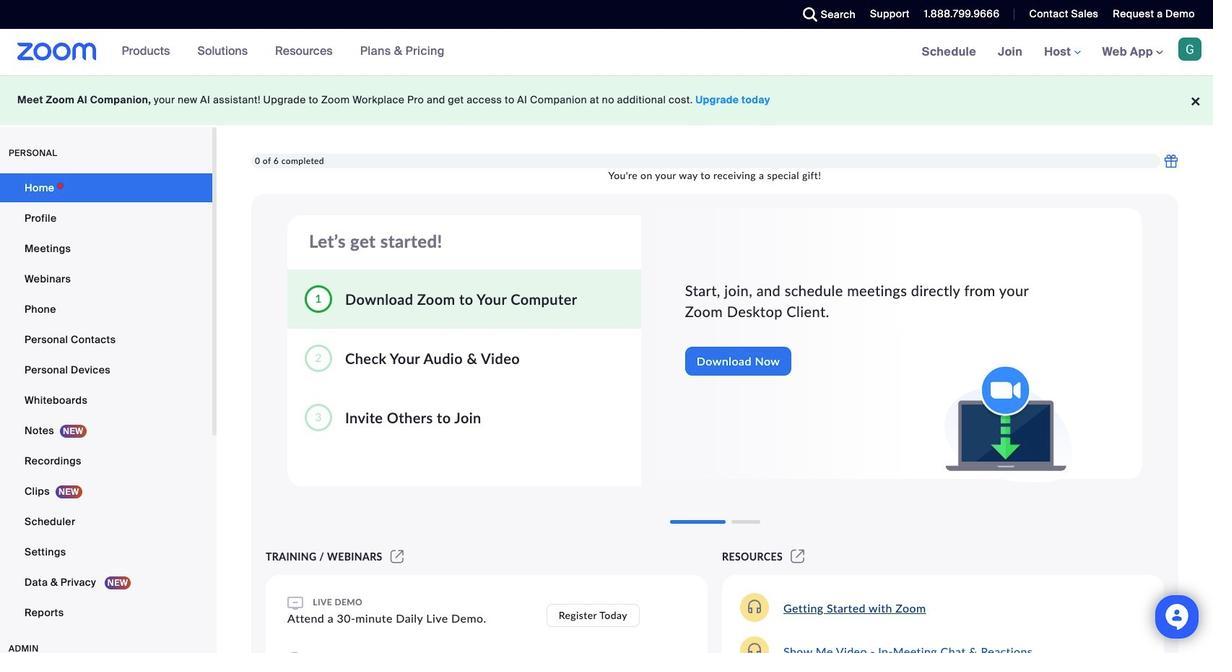 Task type: vqa. For each thing, say whether or not it's contained in the screenshot.
Close image
no



Task type: locate. For each thing, give the bounding box(es) containing it.
profile picture image
[[1179, 38, 1202, 61]]

zoom logo image
[[17, 43, 97, 61]]

footer
[[0, 75, 1214, 125]]

1 horizontal spatial window new image
[[789, 550, 807, 563]]

1 window new image from the left
[[388, 550, 406, 563]]

window new image
[[388, 550, 406, 563], [789, 550, 807, 563]]

meetings navigation
[[911, 29, 1214, 76]]

banner
[[0, 29, 1214, 76]]

0 horizontal spatial window new image
[[388, 550, 406, 563]]



Task type: describe. For each thing, give the bounding box(es) containing it.
product information navigation
[[111, 29, 456, 75]]

personal menu menu
[[0, 173, 212, 629]]

2 window new image from the left
[[789, 550, 807, 563]]



